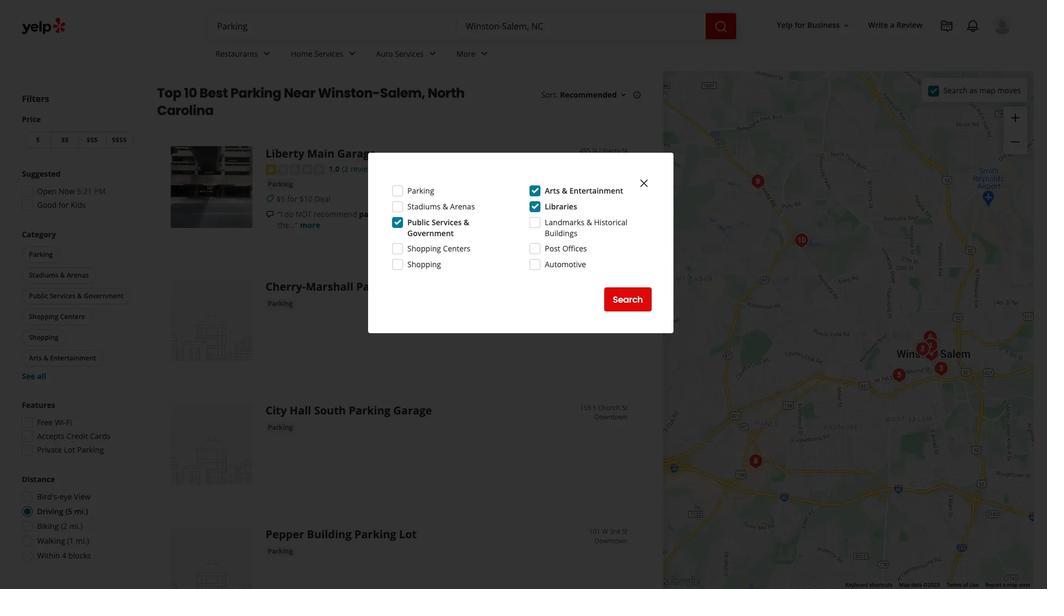 Task type: vqa. For each thing, say whether or not it's contained in the screenshot.
the bottommost Tea
no



Task type: describe. For each thing, give the bounding box(es) containing it.
for for kids
[[59, 200, 69, 210]]

centers inside shopping centers button
[[60, 312, 85, 321]]

1 parking link from the top
[[266, 179, 295, 190]]

"i
[[278, 209, 282, 219]]

google image
[[666, 575, 702, 589]]

eye
[[60, 492, 72, 502]]

data
[[912, 582, 922, 588]]

good
[[37, 200, 57, 210]]

reviews)
[[351, 164, 380, 174]]

within
[[37, 550, 60, 561]]

write
[[868, 20, 889, 30]]

cherry-marshall parking deck link
[[266, 279, 428, 294]]

parking down cards
[[77, 445, 104, 455]]

do
[[284, 209, 294, 219]]

private
[[37, 445, 62, 455]]

parking down pepper
[[268, 546, 293, 556]]

entertainment inside button
[[50, 354, 96, 363]]

24 chevron down v2 image for more
[[478, 47, 491, 60]]

2 liberty from the left
[[599, 146, 620, 155]]

after
[[541, 209, 558, 219]]

search image
[[715, 20, 728, 33]]

zoom out image
[[1009, 135, 1022, 149]]

kids
[[71, 200, 86, 210]]

liberty main garage
[[266, 146, 376, 161]]

cards
[[90, 431, 111, 441]]

cherry-marshall parking deck image inside map region
[[912, 338, 934, 360]]

shopping button
[[22, 330, 66, 346]]

more
[[300, 220, 320, 230]]

search for search as map moves
[[944, 85, 968, 95]]

-
[[614, 209, 616, 219]]

garage.
[[414, 209, 440, 219]]

1 star rating image
[[266, 164, 325, 175]]

©2023
[[924, 582, 940, 588]]

review
[[897, 20, 923, 30]]

parking button inside 'group'
[[22, 247, 60, 263]]

this
[[399, 209, 412, 219]]

arenas inside search dialog
[[450, 201, 475, 212]]

services for public services & government "button"
[[50, 291, 75, 301]]

error
[[1020, 582, 1031, 588]]

map
[[899, 582, 910, 588]]

terms
[[947, 582, 962, 588]]

business
[[808, 20, 840, 30]]

a right write
[[891, 20, 895, 30]]

departure
[[486, 209, 521, 219]]

public inside public services & government
[[408, 217, 430, 227]]

accepts credit cards
[[37, 431, 111, 441]]

for for business
[[795, 20, 806, 30]]

lot inside pepper building parking lot parking
[[399, 527, 417, 542]]

write a review
[[868, 20, 923, 30]]

shopping centers button
[[22, 309, 92, 325]]

1.0 link
[[329, 163, 340, 175]]

parking down the city
[[268, 423, 293, 432]]

shopping centers inside button
[[29, 312, 85, 321]]

map region
[[655, 65, 1047, 589]]

historical
[[594, 217, 628, 227]]

$5
[[277, 193, 285, 204]]

more
[[457, 48, 476, 59]]

stadiums & arenas button
[[22, 267, 96, 284]]

16 deal v2 image
[[266, 194, 274, 203]]

1 in from the left
[[390, 209, 397, 219]]

n for 495
[[593, 146, 598, 155]]

a right had
[[462, 209, 466, 219]]

stadiums & arenas inside search dialog
[[408, 201, 475, 212]]

w
[[602, 527, 608, 536]]

north
[[428, 84, 465, 102]]

offices
[[563, 243, 587, 254]]

report a map error link
[[986, 582, 1031, 588]]

16 info v2 image
[[633, 90, 642, 99]]

landmarks
[[545, 217, 585, 227]]

parking down category
[[29, 250, 53, 259]]

24 chevron down v2 image for restaurants
[[260, 47, 273, 60]]

top
[[157, 84, 181, 102]]

sort:
[[541, 89, 558, 100]]

terms of use link
[[947, 582, 979, 588]]

automotive
[[545, 259, 586, 270]]

$ button
[[24, 131, 51, 148]]

distance
[[22, 474, 55, 484]]

$$ button
[[51, 131, 78, 148]]

church
[[598, 403, 620, 412]]

pm
[[94, 186, 106, 196]]

$$$ button
[[78, 131, 105, 148]]

hanes mall image
[[745, 450, 767, 472]]

home services
[[291, 48, 343, 59]]

(1
[[67, 536, 74, 546]]

business categories element
[[207, 39, 1013, 71]]

pepper building parking lot image
[[171, 527, 253, 589]]

auto services link
[[367, 39, 448, 71]]

more link
[[448, 39, 500, 71]]

group containing features
[[19, 400, 135, 459]]

parking
[[359, 209, 388, 219]]

walking
[[37, 536, 65, 546]]

$$$
[[87, 135, 98, 145]]

s
[[593, 403, 597, 412]]

write a review link
[[864, 16, 927, 35]]

495
[[580, 146, 591, 155]]

best
[[200, 84, 228, 102]]

0 vertical spatial garage
[[337, 146, 376, 161]]

a right the report
[[1003, 582, 1006, 588]]

user actions element
[[768, 14, 1028, 81]]

search dialog
[[0, 0, 1047, 589]]

category
[[22, 229, 56, 239]]

home services link
[[282, 39, 367, 71]]

parking link for pepper
[[266, 546, 295, 557]]

walking (1 mi.)
[[37, 536, 89, 546]]

5:21
[[77, 186, 92, 196]]

yelp for business button
[[773, 16, 855, 35]]

accepts
[[37, 431, 65, 441]]

moves
[[998, 85, 1021, 95]]

1 liberty from the left
[[266, 146, 304, 161]]

post offices
[[545, 243, 587, 254]]

2 in from the left
[[616, 209, 623, 219]]

salem,
[[380, 84, 425, 102]]

cherry
[[600, 279, 620, 288]]

parking up $5 on the left top of the page
[[268, 179, 293, 189]]

bird's-eye view
[[37, 492, 91, 502]]

restaurants link
[[207, 39, 282, 71]]

parking button for pepper
[[266, 546, 295, 557]]

public inside public services & government "button"
[[29, 291, 48, 301]]

see
[[22, 371, 35, 381]]

blocks
[[68, 550, 91, 561]]

parking button for city
[[266, 422, 295, 433]]

24 chevron down v2 image for auto services
[[426, 47, 439, 60]]

projects image
[[941, 20, 954, 33]]

st for city hall south parking garage
[[622, 403, 628, 412]]

& inside landmarks & historical buildings
[[587, 217, 592, 227]]

shopping down shopping centers button in the bottom of the page
[[29, 333, 58, 342]]

group containing suggested
[[19, 169, 135, 214]]

495 n liberty st
[[580, 146, 628, 155]]

search button
[[604, 288, 652, 312]]

see all
[[22, 371, 46, 381]]

mi.) for biking (2 mi.)
[[69, 521, 83, 531]]

$5 for $10 deal
[[277, 193, 331, 204]]

map for error
[[1007, 582, 1018, 588]]

n for 402
[[593, 279, 598, 288]]

$10
[[300, 193, 313, 204]]

yelp for business
[[777, 20, 840, 30]]

shopping centers inside search dialog
[[408, 243, 471, 254]]

parking button for cherry-
[[266, 298, 295, 309]]

close image
[[638, 177, 651, 190]]

public services & government inside "button"
[[29, 291, 124, 301]]

driving
[[37, 506, 63, 517]]

open now 5:21 pm
[[37, 186, 106, 196]]

biking (2 mi.)
[[37, 521, 83, 531]]

use
[[970, 582, 979, 588]]



Task type: locate. For each thing, give the bounding box(es) containing it.
for inside button
[[795, 20, 806, 30]]

2 st from the top
[[622, 279, 628, 288]]

shopping centers up shopping button on the bottom of the page
[[29, 312, 85, 321]]

map
[[980, 85, 996, 95], [1007, 582, 1018, 588]]

arenas right i
[[450, 201, 475, 212]]

for for $10
[[287, 193, 298, 204]]

parking link down cherry-
[[266, 298, 295, 309]]

map data ©2023
[[899, 582, 940, 588]]

1 24 chevron down v2 image from the left
[[260, 47, 273, 60]]

1 horizontal spatial shopping centers
[[408, 243, 471, 254]]

arts up see all button
[[29, 354, 42, 363]]

& inside "button"
[[77, 291, 82, 301]]

24 chevron down v2 image inside more link
[[478, 47, 491, 60]]

downtown for cherry-marshall parking deck
[[595, 288, 628, 298]]

parking inside search dialog
[[408, 185, 434, 196]]

stadiums left i
[[408, 201, 441, 212]]

option group
[[19, 474, 135, 565]]

st inside 155 s church st downtown
[[622, 403, 628, 412]]

1 horizontal spatial in
[[616, 209, 623, 219]]

downtown for city hall south parking garage
[[595, 412, 628, 422]]

(2 right 1.0
[[342, 164, 349, 174]]

st right church
[[622, 403, 628, 412]]

reynolda village shops & restaurants image
[[791, 229, 813, 251]]

n right '495'
[[593, 146, 598, 155]]

parking link down pepper
[[266, 546, 295, 557]]

parking button down pepper
[[266, 546, 295, 557]]

1 horizontal spatial 24 chevron down v2 image
[[426, 47, 439, 60]]

map for moves
[[980, 85, 996, 95]]

group containing category
[[20, 229, 135, 382]]

recommend
[[314, 209, 357, 219]]

liberty-main parking deck image
[[920, 327, 942, 348]]

mi.) up (1
[[69, 521, 83, 531]]

price group
[[22, 114, 135, 151]]

1 horizontal spatial search
[[944, 85, 968, 95]]

had
[[446, 209, 460, 219]]

2 vertical spatial mi.)
[[76, 536, 89, 546]]

garage inside city hall south parking garage parking
[[394, 403, 432, 418]]

n inside 402 n cherry st downtown
[[593, 279, 598, 288]]

arts & entertainment inside search dialog
[[545, 185, 623, 196]]

city market image
[[912, 338, 934, 360]]

1 vertical spatial centers
[[60, 312, 85, 321]]

map left the error
[[1007, 582, 1018, 588]]

1 vertical spatial liberty main garage image
[[920, 335, 942, 357]]

0 horizontal spatial arts & entertainment
[[29, 354, 96, 363]]

services
[[315, 48, 343, 59], [395, 48, 424, 59], [432, 217, 462, 227], [50, 291, 75, 301]]

see all button
[[22, 371, 46, 381]]

government down garage.
[[408, 228, 454, 238]]

0 vertical spatial downtown
[[595, 288, 628, 298]]

1 vertical spatial garage
[[394, 403, 432, 418]]

1 vertical spatial stadiums
[[29, 271, 58, 280]]

lot
[[64, 445, 75, 455], [399, 527, 417, 542]]

24 chevron down v2 image right more
[[478, 47, 491, 60]]

filters
[[22, 93, 49, 105]]

1 horizontal spatial stadiums & arenas
[[408, 201, 475, 212]]

parking button down cherry-
[[266, 298, 295, 309]]

keyboard
[[846, 582, 868, 588]]

1 st from the top
[[622, 146, 628, 155]]

2 downtown from the top
[[595, 412, 628, 422]]

0 horizontal spatial arenas
[[67, 271, 89, 280]]

arts & entertainment up all
[[29, 354, 96, 363]]

155
[[580, 403, 591, 412]]

parking link for city
[[266, 422, 295, 433]]

0 horizontal spatial in
[[390, 209, 397, 219]]

for
[[795, 20, 806, 30], [287, 193, 298, 204], [59, 200, 69, 210]]

shopping centers down in this garage. i had a long departure time after a recent event--in the..."
[[408, 243, 471, 254]]

0 vertical spatial mi.)
[[74, 506, 88, 517]]

government down 'stadiums & arenas' button
[[84, 291, 124, 301]]

& left historical on the right of page
[[587, 217, 592, 227]]

1 vertical spatial shopping centers
[[29, 312, 85, 321]]

parking link
[[266, 179, 295, 190], [266, 298, 295, 309], [266, 422, 295, 433], [266, 546, 295, 557]]

1 horizontal spatial (2
[[342, 164, 349, 174]]

cherry-
[[266, 279, 306, 294]]

as
[[970, 85, 978, 95]]

2 horizontal spatial 24 chevron down v2 image
[[478, 47, 491, 60]]

mi.) right (5
[[74, 506, 88, 517]]

0 horizontal spatial 24 chevron down v2 image
[[260, 47, 273, 60]]

services left 24 chevron down v2 image
[[315, 48, 343, 59]]

st for pepper building parking lot
[[622, 527, 628, 536]]

1 horizontal spatial liberty
[[599, 146, 620, 155]]

public services & government inside search dialog
[[408, 217, 470, 238]]

downtown inside 402 n cherry st downtown
[[595, 288, 628, 298]]

parking button down the city
[[266, 422, 295, 433]]

1 horizontal spatial centers
[[443, 243, 471, 254]]

0 vertical spatial arts
[[545, 185, 560, 196]]

1 horizontal spatial arenas
[[450, 201, 475, 212]]

long
[[468, 209, 484, 219]]

services inside public services & government
[[432, 217, 462, 227]]

2 parking link from the top
[[266, 298, 295, 309]]

16 chevron down v2 image
[[842, 21, 851, 30]]

entertainment
[[570, 185, 623, 196], [50, 354, 96, 363]]

1 horizontal spatial stadiums
[[408, 201, 441, 212]]

& up libraries
[[562, 185, 568, 196]]

arenas up public services & government "button"
[[67, 271, 89, 280]]

shopping up shopping button on the bottom of the page
[[29, 312, 58, 321]]

city hall south parking garage link
[[266, 403, 432, 418]]

keyboard shortcuts button
[[846, 582, 893, 589]]

(2 inside "(2 reviews)" link
[[342, 164, 349, 174]]

city hall south parking garage image
[[931, 358, 953, 379]]

parking button up $5 on the left top of the page
[[266, 179, 295, 190]]

24 chevron down v2 image inside auto services link
[[426, 47, 439, 60]]

parking right building in the bottom of the page
[[355, 527, 396, 542]]

0 horizontal spatial cherry-marshall parking deck image
[[171, 279, 253, 361]]

shopping centers
[[408, 243, 471, 254], [29, 312, 85, 321]]

1 vertical spatial lot
[[399, 527, 417, 542]]

4
[[62, 550, 66, 561]]

(2 reviews) link
[[342, 163, 380, 175]]

search for search
[[613, 293, 643, 306]]

$$$$ button
[[105, 131, 133, 148]]

0 vertical spatial entertainment
[[570, 185, 623, 196]]

4 parking link from the top
[[266, 546, 295, 557]]

of
[[963, 582, 968, 588]]

hall
[[290, 403, 311, 418]]

mi.) right (1
[[76, 536, 89, 546]]

main
[[307, 146, 335, 161]]

arenas inside button
[[67, 271, 89, 280]]

government inside "button"
[[84, 291, 124, 301]]

for inside 'group'
[[59, 200, 69, 210]]

2 horizontal spatial for
[[795, 20, 806, 30]]

3 downtown from the top
[[595, 536, 628, 545]]

1 horizontal spatial entertainment
[[570, 185, 623, 196]]

i
[[442, 209, 444, 219]]

st inside the 101 w 3rd st downtown
[[622, 527, 628, 536]]

stadiums & arenas inside button
[[29, 271, 89, 280]]

16 speech v2 image
[[266, 210, 274, 219]]

1 horizontal spatial garage
[[394, 403, 432, 418]]

0 vertical spatial n
[[593, 146, 598, 155]]

entertainment up event-
[[570, 185, 623, 196]]

1 horizontal spatial map
[[1007, 582, 1018, 588]]

biking
[[37, 521, 59, 531]]

terms of use
[[947, 582, 979, 588]]

& up public services & government "button"
[[60, 271, 65, 280]]

24 chevron down v2 image right auto services on the left
[[426, 47, 439, 60]]

0 vertical spatial (2
[[342, 164, 349, 174]]

open
[[37, 186, 57, 196]]

centers inside search dialog
[[443, 243, 471, 254]]

st inside 402 n cherry st downtown
[[622, 279, 628, 288]]

restaurants
[[215, 48, 258, 59]]

0 vertical spatial stadiums & arenas
[[408, 201, 475, 212]]

search left as at the top right of page
[[944, 85, 968, 95]]

auto services
[[376, 48, 424, 59]]

event-
[[591, 209, 614, 219]]

0 horizontal spatial (2
[[61, 521, 67, 531]]

parking down cherry-
[[268, 299, 293, 308]]

now
[[59, 186, 75, 196]]

services left long at top left
[[432, 217, 462, 227]]

& up all
[[44, 354, 48, 363]]

stadiums inside button
[[29, 271, 58, 280]]

suggested
[[22, 169, 61, 179]]

1 horizontal spatial for
[[287, 193, 298, 204]]

building
[[307, 527, 352, 542]]

liberty right '495'
[[599, 146, 620, 155]]

parking down restaurants 'link'
[[231, 84, 281, 102]]

option group containing distance
[[19, 474, 135, 565]]

24 chevron down v2 image
[[260, 47, 273, 60], [426, 47, 439, 60], [478, 47, 491, 60]]

0 vertical spatial government
[[408, 228, 454, 238]]

stadiums
[[408, 201, 441, 212], [29, 271, 58, 280]]

arts inside button
[[29, 354, 42, 363]]

st right '495'
[[622, 146, 628, 155]]

keyboard shortcuts
[[846, 582, 893, 588]]

mi.) for driving (5 mi.)
[[74, 506, 88, 517]]

map right as at the top right of page
[[980, 85, 996, 95]]

entertainment inside search dialog
[[570, 185, 623, 196]]

for right 'yelp'
[[795, 20, 806, 30]]

downtown inside 155 s church st downtown
[[595, 412, 628, 422]]

0 vertical spatial liberty main garage image
[[171, 146, 253, 228]]

downtown inside the 101 w 3rd st downtown
[[595, 536, 628, 545]]

zoom in image
[[1009, 111, 1022, 124]]

arenas
[[450, 201, 475, 212], [67, 271, 89, 280]]

1 vertical spatial (2
[[61, 521, 67, 531]]

24 chevron down v2 image
[[346, 47, 359, 60]]

(2 up 'walking (1 mi.)'
[[61, 521, 67, 531]]

1 vertical spatial arenas
[[67, 271, 89, 280]]

0 vertical spatial map
[[980, 85, 996, 95]]

services down 'stadiums & arenas' button
[[50, 291, 75, 301]]

public left i
[[408, 217, 430, 227]]

group
[[1004, 106, 1028, 154], [19, 169, 135, 214], [20, 229, 135, 382], [19, 400, 135, 459]]

yelp
[[777, 20, 793, 30]]

None search field
[[208, 13, 739, 39]]

arts & entertainment up the recent
[[545, 185, 623, 196]]

101
[[589, 527, 600, 536]]

1 horizontal spatial government
[[408, 228, 454, 238]]

libraries
[[545, 201, 577, 212]]

n right '402'
[[593, 279, 598, 288]]

arts inside search dialog
[[545, 185, 560, 196]]

truist stadium image
[[889, 364, 911, 386]]

1 horizontal spatial arts & entertainment
[[545, 185, 623, 196]]

services for auto services link
[[395, 48, 424, 59]]

search down cherry
[[613, 293, 643, 306]]

report a map error
[[986, 582, 1031, 588]]

stadiums up public services & government "button"
[[29, 271, 58, 280]]

within 4 blocks
[[37, 550, 91, 561]]

1 vertical spatial mi.)
[[69, 521, 83, 531]]

centers down in this garage. i had a long departure time after a recent event--in the..."
[[443, 243, 471, 254]]

0 vertical spatial public
[[408, 217, 430, 227]]

1 vertical spatial map
[[1007, 582, 1018, 588]]

0 horizontal spatial for
[[59, 200, 69, 210]]

parking link down the city
[[266, 422, 295, 433]]

(2 inside option group
[[61, 521, 67, 531]]

more link
[[300, 220, 320, 230]]

$$
[[61, 135, 69, 145]]

parking link for cherry-
[[266, 298, 295, 309]]

public up shopping centers button in the bottom of the page
[[29, 291, 48, 301]]

1 vertical spatial public services & government
[[29, 291, 124, 301]]

0 vertical spatial lot
[[64, 445, 75, 455]]

features
[[22, 400, 55, 410]]

parking button down category
[[22, 247, 60, 263]]

0 vertical spatial search
[[944, 85, 968, 95]]

1 vertical spatial stadiums & arenas
[[29, 271, 89, 280]]

3 24 chevron down v2 image from the left
[[478, 47, 491, 60]]

0 horizontal spatial entertainment
[[50, 354, 96, 363]]

downtown for pepper building parking lot
[[595, 536, 628, 545]]

good for kids
[[37, 200, 86, 210]]

free wi-fi
[[37, 417, 72, 428]]

services inside "button"
[[50, 291, 75, 301]]

1 vertical spatial entertainment
[[50, 354, 96, 363]]

home
[[291, 48, 313, 59]]

services right auto
[[395, 48, 424, 59]]

st for cherry-marshall parking deck
[[622, 279, 628, 288]]

driving (5 mi.)
[[37, 506, 88, 517]]

0 horizontal spatial public services & government
[[29, 291, 124, 301]]

0 horizontal spatial search
[[613, 293, 643, 306]]

0 horizontal spatial stadiums
[[29, 271, 58, 280]]

for right $5 on the left top of the page
[[287, 193, 298, 204]]

n
[[593, 146, 598, 155], [593, 279, 598, 288]]

0 horizontal spatial lot
[[64, 445, 75, 455]]

$$$$
[[112, 135, 127, 145]]

not
[[296, 209, 312, 219]]

carolina
[[157, 101, 214, 119]]

(2 reviews)
[[342, 164, 380, 174]]

1 downtown from the top
[[595, 288, 628, 298]]

0 vertical spatial centers
[[443, 243, 471, 254]]

0 vertical spatial arts & entertainment
[[545, 185, 623, 196]]

mi.)
[[74, 506, 88, 517], [69, 521, 83, 531], [76, 536, 89, 546]]

centers down public services & government "button"
[[60, 312, 85, 321]]

cherry-marshall parking deck parking
[[266, 279, 428, 308]]

government
[[408, 228, 454, 238], [84, 291, 124, 301]]

0 horizontal spatial public
[[29, 291, 48, 301]]

1 vertical spatial public
[[29, 291, 48, 301]]

0 horizontal spatial stadiums & arenas
[[29, 271, 89, 280]]

1 horizontal spatial cherry-marshall parking deck image
[[912, 338, 934, 360]]

0 vertical spatial stadiums
[[408, 201, 441, 212]]

a right "after"
[[560, 209, 565, 219]]

liberty up 1 star rating image
[[266, 146, 304, 161]]

search as map moves
[[944, 85, 1021, 95]]

pepper building parking lot image
[[921, 343, 943, 365]]

reynolda manor library image
[[747, 170, 769, 192]]

1 vertical spatial downtown
[[595, 412, 628, 422]]

1 vertical spatial arts
[[29, 354, 42, 363]]

$
[[36, 135, 40, 145]]

shopping up deck
[[408, 259, 441, 270]]

parking right the south
[[349, 403, 391, 418]]

4 st from the top
[[622, 527, 628, 536]]

1 horizontal spatial public services & government
[[408, 217, 470, 238]]

0 vertical spatial public services & government
[[408, 217, 470, 238]]

101 w 3rd st downtown
[[589, 527, 628, 545]]

3 st from the top
[[622, 403, 628, 412]]

landmarks & historical buildings
[[545, 217, 628, 238]]

st right cherry
[[622, 279, 628, 288]]

parking link up $5 on the left top of the page
[[266, 179, 295, 190]]

government inside search dialog
[[408, 228, 454, 238]]

0 horizontal spatial garage
[[337, 146, 376, 161]]

0 horizontal spatial shopping centers
[[29, 312, 85, 321]]

in left this
[[390, 209, 397, 219]]

2 vertical spatial downtown
[[595, 536, 628, 545]]

search inside button
[[613, 293, 643, 306]]

stadiums inside search dialog
[[408, 201, 441, 212]]

notifications image
[[967, 20, 980, 33]]

arts & entertainment button
[[22, 350, 103, 367]]

0 vertical spatial arenas
[[450, 201, 475, 212]]

(5
[[65, 506, 72, 517]]

0 horizontal spatial map
[[980, 85, 996, 95]]

0 horizontal spatial government
[[84, 291, 124, 301]]

1 vertical spatial arts & entertainment
[[29, 354, 96, 363]]

arts up libraries
[[545, 185, 560, 196]]

1 horizontal spatial public
[[408, 217, 430, 227]]

1 horizontal spatial liberty main garage image
[[920, 335, 942, 357]]

city hall south parking garage image
[[171, 403, 253, 485]]

st right "3rd"
[[622, 527, 628, 536]]

24 chevron down v2 image right restaurants
[[260, 47, 273, 60]]

downtown
[[595, 288, 628, 298], [595, 412, 628, 422], [595, 536, 628, 545]]

1 vertical spatial government
[[84, 291, 124, 301]]

2 24 chevron down v2 image from the left
[[426, 47, 439, 60]]

1 vertical spatial search
[[613, 293, 643, 306]]

0 horizontal spatial liberty main garage image
[[171, 146, 253, 228]]

& right garage.
[[443, 201, 448, 212]]

1 vertical spatial n
[[593, 279, 598, 288]]

0 horizontal spatial liberty
[[266, 146, 304, 161]]

0 vertical spatial shopping centers
[[408, 243, 471, 254]]

parking left deck
[[356, 279, 398, 294]]

parking inside top 10 best parking near winston-salem, north carolina
[[231, 84, 281, 102]]

parking up garage.
[[408, 185, 434, 196]]

3 parking link from the top
[[266, 422, 295, 433]]

liberty main garage image
[[171, 146, 253, 228], [920, 335, 942, 357]]

0 horizontal spatial centers
[[60, 312, 85, 321]]

& down 'stadiums & arenas' button
[[77, 291, 82, 301]]

for down now
[[59, 200, 69, 210]]

& right had
[[464, 217, 470, 227]]

cherry-marshall parking deck image
[[171, 279, 253, 361], [912, 338, 934, 360]]

city hall south parking garage parking
[[266, 403, 432, 432]]

all
[[37, 371, 46, 381]]

0 horizontal spatial arts
[[29, 354, 42, 363]]

mi.) for walking (1 mi.)
[[76, 536, 89, 546]]

arts & entertainment inside button
[[29, 354, 96, 363]]

1 horizontal spatial arts
[[545, 185, 560, 196]]

services for home services link at the top
[[315, 48, 343, 59]]

stadiums & arenas
[[408, 201, 475, 212], [29, 271, 89, 280]]

in right event-
[[616, 209, 623, 219]]

shopping down garage.
[[408, 243, 441, 254]]

entertainment down shopping button on the bottom of the page
[[50, 354, 96, 363]]

auto
[[376, 48, 393, 59]]

24 chevron down v2 image inside restaurants 'link'
[[260, 47, 273, 60]]

1 horizontal spatial lot
[[399, 527, 417, 542]]

search
[[944, 85, 968, 95], [613, 293, 643, 306]]



